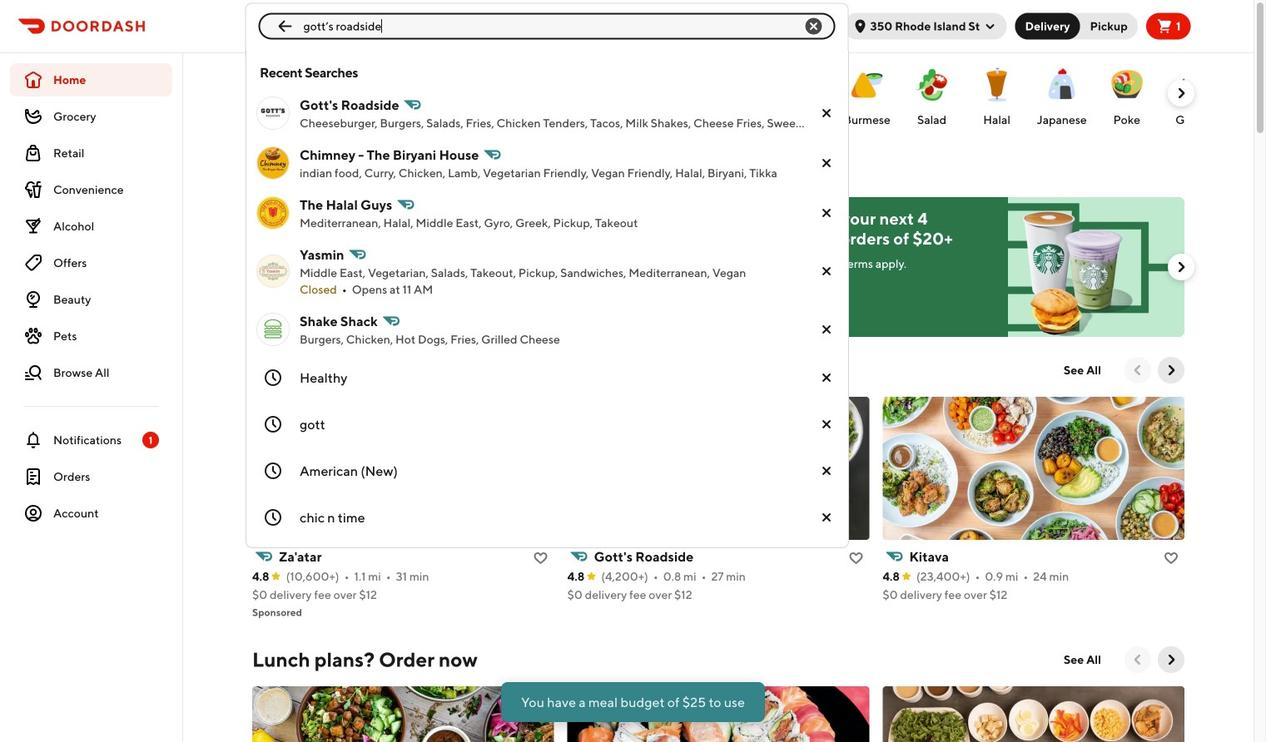 Task type: locate. For each thing, give the bounding box(es) containing it.
next button of carousel image right previous button of carousel icon
[[1163, 362, 1180, 379]]

1 vertical spatial delete recent search result image
[[817, 461, 837, 481]]

1 vertical spatial next button of carousel image
[[1163, 652, 1180, 668]]

1 next button of carousel image from the top
[[1163, 362, 1180, 379]]

6 delete recent search result image from the top
[[817, 415, 837, 435]]

None button
[[1015, 13, 1080, 40], [1070, 13, 1138, 40], [1015, 13, 1080, 40], [1070, 13, 1138, 40]]

2 delete recent search result image from the top
[[817, 203, 837, 223]]

previous button of carousel image
[[1130, 652, 1146, 668]]

next button of carousel image for previous button of carousel image
[[1163, 652, 1180, 668]]

delete recent search result image
[[817, 153, 837, 173], [817, 461, 837, 481]]

2 next button of carousel image from the top
[[1163, 652, 1180, 668]]

next button of carousel image
[[1173, 85, 1190, 102], [1173, 259, 1190, 276]]

next button of carousel image
[[1163, 362, 1180, 379], [1163, 652, 1180, 668]]

1 next button of carousel image from the top
[[1173, 85, 1190, 102]]

1 delete recent search result image from the top
[[817, 103, 837, 123]]

previous button of carousel image
[[1130, 362, 1146, 379]]

0 vertical spatial next button of carousel image
[[1173, 85, 1190, 102]]

0 vertical spatial delete recent search result image
[[817, 153, 837, 173]]

0 vertical spatial next button of carousel image
[[1163, 362, 1180, 379]]

next button of carousel image right previous button of carousel image
[[1163, 652, 1180, 668]]

return from search image
[[275, 16, 295, 36]]

delete recent search result image
[[817, 103, 837, 123], [817, 203, 837, 223], [817, 261, 837, 281], [817, 320, 837, 340], [817, 368, 837, 388], [817, 415, 837, 435], [817, 508, 837, 528]]

list box
[[246, 50, 849, 549]]

clear search input image
[[804, 16, 824, 36]]

4 delete recent search result image from the top
[[817, 320, 837, 340]]

1 vertical spatial next button of carousel image
[[1173, 259, 1190, 276]]



Task type: vqa. For each thing, say whether or not it's contained in the screenshot.
Return from search Image
yes



Task type: describe. For each thing, give the bounding box(es) containing it.
3 delete recent search result image from the top
[[817, 261, 837, 281]]

7 delete recent search result image from the top
[[817, 508, 837, 528]]

2 delete recent search result image from the top
[[817, 461, 837, 481]]

1 delete recent search result image from the top
[[817, 153, 837, 173]]

Store search: begin typing to search for stores available on DoorDash text field
[[303, 18, 790, 35]]

toggle order method (delivery or pickup) option group
[[1015, 13, 1138, 40]]

5 delete recent search result image from the top
[[817, 368, 837, 388]]

2 next button of carousel image from the top
[[1173, 259, 1190, 276]]

next button of carousel image for previous button of carousel icon
[[1163, 362, 1180, 379]]



